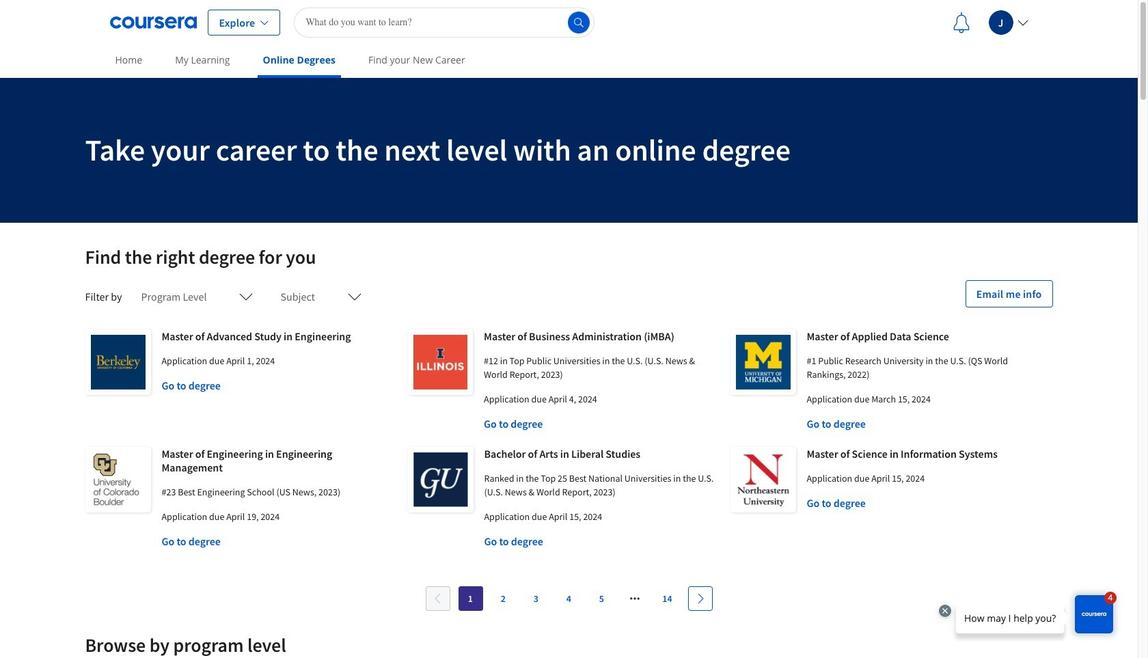 Task type: locate. For each thing, give the bounding box(es) containing it.
university of colorado boulder image
[[85, 447, 151, 513]]

university of california, berkeley image
[[85, 330, 151, 395]]

What do you want to learn? text field
[[294, 7, 595, 37]]

None search field
[[294, 7, 595, 37]]

university of michigan image
[[731, 330, 796, 395]]

coursera image
[[110, 11, 197, 33]]



Task type: describe. For each thing, give the bounding box(es) containing it.
go to next page image
[[695, 593, 706, 604]]

university of illinois at urbana-champaign image
[[408, 330, 473, 395]]

georgetown university image
[[408, 447, 473, 513]]

northeastern university image
[[731, 447, 796, 513]]



Task type: vqa. For each thing, say whether or not it's contained in the screenshot.
Northeastern University image
yes



